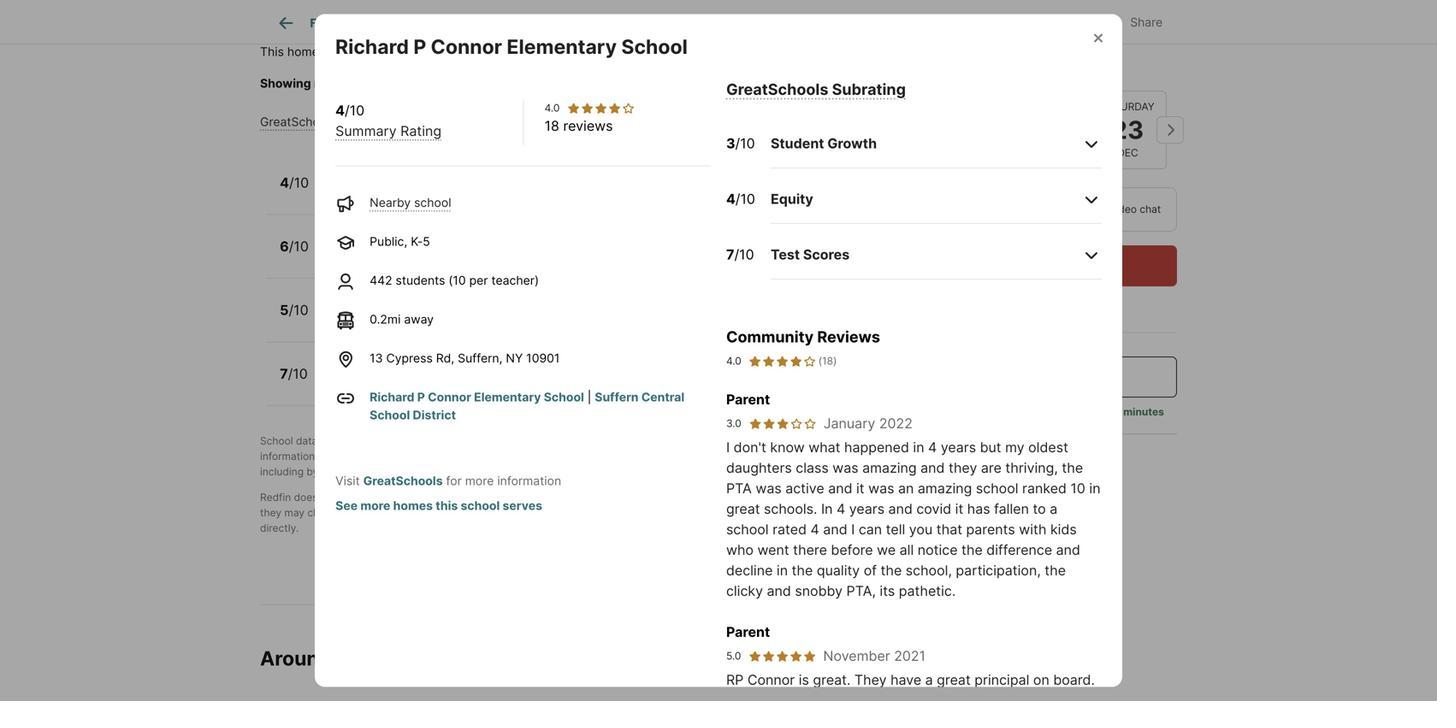 Task type: locate. For each thing, give the bounding box(es) containing it.
• up public, k-5 at the left of the page
[[392, 186, 398, 200]]

not inside school service boundaries are intended to be used as a reference only; they may change and are not
[[386, 507, 402, 520]]

k- up montebello
[[369, 186, 381, 200]]

nearby down 'road'
[[402, 250, 443, 264]]

districts,
[[840, 451, 882, 463]]

to right gone
[[888, 693, 901, 702]]

the down used
[[761, 507, 777, 520]]

suffern central school district link up organization.
[[370, 390, 685, 423]]

kids right with
[[1051, 522, 1077, 538]]

by right provided
[[377, 435, 389, 448]]

1 horizontal spatial schools.
[[764, 501, 818, 518]]

by
[[377, 435, 389, 448], [307, 466, 319, 478]]

january
[[824, 415, 876, 432]]

0 vertical spatial rating 4.0 out of 5 element
[[567, 101, 635, 115]]

or down greatschools 'link'
[[382, 492, 392, 504]]

school up (10
[[446, 250, 483, 264]]

see more homes this school serves
[[336, 499, 543, 513]]

1 vertical spatial 7
[[280, 366, 288, 382]]

0 horizontal spatial kids
[[786, 693, 813, 702]]

0 vertical spatial information
[[260, 451, 315, 463]]

1 horizontal spatial central
[[642, 390, 685, 405]]

2.2mi
[[520, 377, 551, 392]]

feed link
[[276, 13, 339, 33]]

5
[[381, 186, 388, 200], [423, 234, 430, 249], [381, 250, 388, 264], [280, 302, 289, 319]]

0 horizontal spatial 0.2mi
[[370, 312, 401, 327]]

elementary for richard p connor elementary school |
[[474, 390, 541, 405]]

k- up students at the top left of the page
[[411, 234, 423, 249]]

per
[[470, 273, 488, 288]]

1 horizontal spatial rp
[[905, 693, 922, 702]]

0 vertical spatial 7
[[727, 246, 735, 263]]

serves
[[503, 499, 543, 513]]

None button
[[920, 90, 998, 170], [1005, 91, 1083, 169], [1090, 91, 1168, 169], [920, 90, 998, 170], [1005, 91, 1083, 169], [1090, 91, 1168, 169]]

a left first
[[389, 451, 395, 463]]

2 horizontal spatial suffern
[[595, 390, 639, 405]]

option
[[910, 187, 1035, 232]]

4 right happened
[[929, 439, 938, 456]]

rating 4.0 out of 5 element
[[567, 101, 635, 115], [749, 354, 817, 369]]

reviews
[[564, 118, 613, 134]]

enrollment
[[619, 507, 670, 520]]

schedule tour
[[997, 258, 1090, 274]]

suffern inside suffern senior high school public, 9-12 • serves this home • 2.2mi
[[328, 358, 378, 375]]

contacting
[[322, 466, 373, 478]]

offer
[[1056, 450, 1088, 467]]

is inside rp connor is great. they have a great principal on board. all of my kids have gone to rp connor and have don
[[799, 672, 810, 689]]

my right "but"
[[1006, 439, 1025, 456]]

|
[[588, 390, 592, 405]]

0 horizontal spatial district
[[413, 408, 456, 423]]

0 vertical spatial as
[[375, 451, 387, 463]]

1 horizontal spatial redfin
[[584, 435, 615, 448]]

richard up nearby
[[336, 35, 409, 59]]

rating
[[397, 115, 432, 129], [401, 123, 442, 139]]

of right "all"
[[746, 693, 759, 702]]

connor down the 2021
[[926, 693, 973, 702]]

0.2mi away
[[370, 312, 434, 327]]

the inside guaranteed to be accurate. to verify school enrollment eligibility, contact the school district directly.
[[761, 507, 777, 520]]

suffern central school district
[[370, 390, 685, 423]]

years up can
[[850, 501, 885, 518]]

parent for connor
[[727, 624, 771, 641]]

serves right 8
[[403, 313, 442, 328]]

5 inside montebello road school public, k-5 • nearby school • 1.1mi
[[381, 250, 388, 264]]

can
[[859, 522, 883, 538]]

step,
[[420, 451, 444, 463]]

pathetic.
[[899, 583, 956, 600]]

know
[[771, 439, 805, 456]]

p up please
[[414, 35, 426, 59]]

is left 'within'
[[322, 45, 332, 59]]

schools. up 4 /10 summary rating at the left of the page
[[358, 76, 407, 91]]

in right happened
[[914, 439, 925, 456]]

1 vertical spatial suffern central school district link
[[370, 390, 685, 423]]

2 horizontal spatial schools
[[752, 451, 790, 463]]

of inside i don't know what happened in 4 years but my oldest daughters class was amazing and they are thriving, the pta was active and it was an amazing school ranked 10 in great schools. in 4 years and covid it has fallen to a school rated 4 and i can tell you that parents with kids who went there before we all notice the difference and decline in the quality of the school, participation, the clicky and snobby pta, its pathetic.
[[864, 563, 877, 579]]

5 up students at the top left of the page
[[423, 234, 430, 249]]

share
[[1131, 15, 1163, 30]]

1 horizontal spatial district
[[530, 45, 573, 59]]

1 vertical spatial by
[[307, 466, 319, 478]]

k- inside richard p connor elementary school dialog
[[411, 234, 423, 249]]

suffern inside suffern central school district
[[595, 390, 639, 405]]

information inside richard p connor elementary school dialog
[[498, 474, 562, 489]]

school inside montebello road school public, k-5 • nearby school • 1.1mi
[[444, 231, 490, 247]]

4.0 down the "community"
[[727, 355, 742, 368]]

was down districts, on the right of the page
[[869, 481, 895, 497]]

1.1mi inside montebello road school public, k-5 • nearby school • 1.1mi
[[497, 250, 523, 264]]

visit greatschools for more information
[[336, 474, 562, 489]]

public, k-5 • nearby school • 0.2mi
[[328, 186, 528, 200]]

all inside i don't know what happened in 4 years but my oldest daughters class was amazing and they are thriving, the pta was active and it was an amazing school ranked 10 in great schools. in 4 years and covid it has fallen to a school rated 4 and i can tell you that parents with kids who went there before we all notice the difference and decline in the quality of the school, participation, the clicky and snobby pta, its pathetic.
[[900, 542, 914, 559]]

1 vertical spatial are
[[660, 492, 675, 504]]

a down ranked
[[1050, 501, 1058, 518]]

they
[[855, 672, 887, 689]]

1 horizontal spatial great
[[937, 672, 971, 689]]

7 left the test at the right of the page
[[727, 246, 735, 263]]

school right know
[[805, 451, 837, 463]]

years left "but"
[[941, 439, 977, 456]]

schedule tour button
[[910, 246, 1178, 287]]

4 /10 summary rating
[[336, 102, 442, 139]]

1 vertical spatial richard
[[370, 390, 415, 405]]

be
[[736, 492, 749, 504], [476, 507, 488, 520]]

0 horizontal spatial years
[[850, 501, 885, 518]]

video
[[1111, 203, 1138, 216]]

have down the 2021
[[891, 672, 922, 689]]

suffern right |
[[595, 390, 639, 405]]

1 horizontal spatial 4.0
[[727, 355, 742, 368]]

1 horizontal spatial all
[[900, 542, 914, 559]]

rating 4.0 out of 5 element down the "community"
[[749, 354, 817, 369]]

school down richard p connor elementary school
[[510, 76, 547, 91]]

and down , at the left bottom of page
[[447, 451, 465, 463]]

suffern up 9-
[[328, 358, 378, 375]]

went
[[758, 542, 790, 559]]

0 horizontal spatial my
[[763, 693, 782, 702]]

notice
[[918, 542, 958, 559]]

renters
[[741, 435, 775, 448]]

.
[[573, 45, 576, 59]]

my right "all"
[[763, 693, 782, 702]]

0 vertical spatial schools.
[[358, 76, 407, 91]]

determine
[[636, 451, 685, 463]]

start an offer
[[999, 450, 1088, 467]]

of inside rp connor is great. they have a great principal on board. all of my kids have gone to rp connor and have don
[[746, 693, 759, 702]]

great inside i don't know what happened in 4 years but my oldest daughters class was amazing and they are thriving, the pta was active and it was an amazing school ranked 10 in great schools. in 4 years and covid it has fallen to a school rated 4 and i can tell you that parents with kids who went there before we all notice the difference and decline in the quality of the school, participation, the clicky and snobby pta, its pathetic.
[[727, 501, 761, 518]]

information inside , a nonprofit organization. redfin recommends buyers and renters use greatschools information and ratings as a
[[260, 451, 315, 463]]

school up the see in the left of the page
[[622, 35, 688, 59]]

0 vertical spatial elementary
[[507, 35, 617, 59]]

0 horizontal spatial 4.0
[[545, 102, 560, 114]]

desired
[[713, 451, 750, 463]]

1 horizontal spatial suffern
[[394, 45, 438, 59]]

be inside school service boundaries are intended to be used as a reference only; they may change and are not
[[736, 492, 749, 504]]

1 horizontal spatial 7 /10
[[727, 246, 755, 263]]

0 vertical spatial years
[[941, 439, 977, 456]]

4 /10 left equity
[[727, 191, 756, 207]]

• right nearby school "link"
[[487, 186, 494, 200]]

to inside rp connor is great. they have a great principal on board. all of my kids have gone to rp connor and have don
[[888, 693, 901, 702]]

nearby school link
[[370, 195, 452, 210]]

the inside first step, and conduct their own investigation to determine their desired schools or school districts, including by contacting and visiting the schools themselves.
[[434, 466, 450, 478]]

2 horizontal spatial have
[[1005, 693, 1036, 702]]

tab
[[354, 3, 439, 44], [439, 3, 561, 44], [561, 3, 691, 44], [691, 3, 770, 44], [770, 3, 844, 44]]

1 horizontal spatial are
[[660, 492, 675, 504]]

great down pta
[[727, 501, 761, 518]]

nearby
[[314, 76, 355, 91]]

0 vertical spatial 7 /10
[[727, 246, 755, 263]]

student growth
[[771, 135, 877, 152]]

showing
[[260, 76, 311, 91]]

service
[[564, 492, 600, 504]]

nearby inside montebello road school public, k-5 • nearby school • 1.1mi
[[402, 250, 443, 264]]

7 /10 left the test at the right of the page
[[727, 246, 755, 263]]

tab up . at left top
[[561, 3, 691, 44]]

/10 up 5 /10
[[289, 238, 309, 255]]

a inside i don't know what happened in 4 years but my oldest daughters class was amazing and they are thriving, the pta was active and it was an amazing school ranked 10 in great schools. in 4 years and covid it has fallen to a school rated 4 and i can tell you that parents with kids who went there before we all notice the difference and decline in the quality of the school, participation, the clicky and snobby pta, its pathetic.
[[1050, 501, 1058, 518]]

0 vertical spatial be
[[736, 492, 749, 504]]

1 vertical spatial amazing
[[918, 481, 973, 497]]

1 vertical spatial as
[[778, 492, 789, 504]]

active
[[786, 481, 825, 497]]

0 horizontal spatial schools.
[[358, 76, 407, 91]]

schools left 'serving'
[[695, 76, 738, 91]]

richard
[[336, 35, 409, 59], [370, 390, 415, 405]]

2 horizontal spatial are
[[982, 460, 1002, 477]]

1.1mi up 'teacher)'
[[497, 250, 523, 264]]

an
[[1036, 450, 1053, 467], [899, 481, 914, 497]]

school up rated
[[780, 507, 812, 520]]

to inside i don't know what happened in 4 years but my oldest daughters class was amazing and they are thriving, the pta was active and it was an amazing school ranked 10 in great schools. in 4 years and covid it has fallen to a school rated 4 and i can tell you that parents with kids who went there before we all notice the difference and decline in the quality of the school, participation, the clicky and snobby pta, its pathetic.
[[1034, 501, 1047, 518]]

to
[[539, 507, 551, 520]]

a inside rp connor is great. they have a great principal on board. all of my kids have gone to rp connor and have don
[[926, 672, 934, 689]]

to up contact
[[724, 492, 733, 504]]

• up ny
[[504, 313, 511, 328]]

nearby
[[402, 186, 443, 200], [370, 195, 411, 210], [402, 250, 443, 264]]

1 vertical spatial central
[[642, 390, 685, 405]]

richard p connor elementary school |
[[370, 390, 595, 405]]

start an offer link
[[999, 450, 1088, 467]]

1 horizontal spatial of
[[864, 563, 877, 579]]

amazing up covid
[[918, 481, 973, 497]]

the down step,
[[434, 466, 450, 478]]

0 vertical spatial kids
[[1051, 522, 1077, 538]]

1 parent from the top
[[727, 392, 771, 408]]

the down there
[[792, 563, 813, 579]]

7 /10 down 5 /10
[[280, 366, 308, 382]]

nearby inside richard p connor elementary school dialog
[[370, 195, 411, 210]]

0 vertical spatial it
[[857, 481, 865, 497]]

redfin up investigation
[[584, 435, 615, 448]]

0 vertical spatial k-
[[369, 186, 381, 200]]

4 tab from the left
[[691, 3, 770, 44]]

school up to
[[528, 492, 561, 504]]

0 horizontal spatial schools
[[453, 466, 490, 478]]

they inside school service boundaries are intended to be used as a reference only; they may change and are not
[[260, 507, 282, 520]]

1 horizontal spatial kids
[[1051, 522, 1077, 538]]

0 horizontal spatial as
[[375, 451, 387, 463]]

principal
[[975, 672, 1030, 689]]

1 horizontal spatial in
[[914, 439, 925, 456]]

1 vertical spatial of
[[746, 693, 759, 702]]

scores
[[804, 246, 850, 263]]

parent up 5.0
[[727, 624, 771, 641]]

feed
[[310, 16, 339, 30]]

0 horizontal spatial they
[[260, 507, 282, 520]]

district down feed "tab list"
[[530, 45, 573, 59]]

and inside rp connor is great. they have a great principal on board. all of my kids have gone to rp connor and have don
[[977, 693, 1001, 702]]

1 horizontal spatial i
[[852, 522, 855, 538]]

school
[[510, 76, 547, 91], [446, 186, 483, 200], [414, 195, 452, 210], [446, 250, 483, 264], [805, 451, 837, 463], [977, 481, 1019, 497], [461, 499, 500, 513], [584, 507, 616, 520], [780, 507, 812, 520], [727, 522, 769, 538]]

1 vertical spatial district
[[413, 408, 456, 423]]

and down endorse
[[346, 507, 365, 520]]

my inside rp connor is great. they have a great principal on board. all of my kids have gone to rp connor and have don
[[763, 693, 782, 702]]

2 vertical spatial are
[[367, 507, 383, 520]]

0 vertical spatial district
[[550, 76, 589, 91]]

1 vertical spatial all
[[900, 542, 914, 559]]

0 horizontal spatial i
[[727, 439, 730, 456]]

0 horizontal spatial information
[[260, 451, 315, 463]]

tab up 'serving'
[[691, 3, 770, 44]]

i left don't
[[727, 439, 730, 456]]

1 vertical spatial rating 4.0 out of 5 element
[[749, 354, 817, 369]]

elementary for richard p connor elementary school
[[507, 35, 617, 59]]

2 vertical spatial is
[[799, 672, 810, 689]]

0 vertical spatial not
[[321, 492, 337, 504]]

school inside montebello road school public, k-5 • nearby school • 1.1mi
[[446, 250, 483, 264]]

guarantee
[[395, 492, 444, 504]]

feed tab list
[[260, 0, 858, 44]]

richard p connor elementary school
[[336, 35, 688, 59]]

all right we
[[900, 542, 914, 559]]

district down suffern senior high school public, 9-12 • serves this home • 2.2mi
[[413, 408, 456, 423]]

or
[[793, 451, 802, 463], [382, 492, 392, 504]]

see
[[655, 76, 675, 91]]

public, inside richard p connor elementary school dialog
[[370, 234, 408, 249]]

1 horizontal spatial 7
[[727, 246, 735, 263]]

greatschools
[[727, 80, 829, 99], [260, 115, 336, 129], [392, 435, 457, 448], [799, 435, 864, 448], [363, 474, 443, 489]]

start
[[999, 450, 1033, 467]]

tour
[[1063, 258, 1090, 274]]

1 vertical spatial it
[[956, 501, 964, 518]]

this down visit greatschools for more information
[[436, 499, 458, 513]]

0 horizontal spatial or
[[382, 492, 392, 504]]

0 vertical spatial in
[[914, 439, 925, 456]]

school up richard p connor elementary school |
[[462, 358, 508, 375]]

1 vertical spatial suffern
[[328, 358, 378, 375]]

conduct
[[468, 451, 508, 463]]

0 vertical spatial redfin
[[584, 435, 615, 448]]

0 horizontal spatial great
[[727, 501, 761, 518]]

/10 up 6 /10
[[289, 174, 309, 191]]

parent for don't
[[727, 392, 771, 408]]

0 vertical spatial rp
[[727, 672, 744, 689]]

richard down senior
[[370, 390, 415, 405]]

2 horizontal spatial in
[[1090, 481, 1101, 497]]

great inside rp connor is great. they have a great principal on board. all of my kids have gone to rp connor and have don
[[937, 672, 971, 689]]

chat
[[1140, 203, 1162, 216]]

3 /10
[[727, 135, 755, 152]]

all
[[727, 693, 742, 702]]

0 horizontal spatial by
[[307, 466, 319, 478]]

1 vertical spatial not
[[386, 507, 402, 520]]

is right data
[[321, 435, 329, 448]]

5 inside richard p connor elementary school dialog
[[423, 234, 430, 249]]

and up in at right
[[829, 481, 853, 497]]

1 vertical spatial redfin
[[260, 492, 291, 504]]

its
[[880, 583, 896, 600]]

in down went
[[777, 563, 788, 579]]

1 horizontal spatial information
[[498, 474, 562, 489]]

6
[[280, 238, 289, 255]]

5 down the 6
[[280, 302, 289, 319]]

1 vertical spatial more
[[361, 499, 391, 513]]

tab up this home is within the suffern central school district .
[[354, 3, 439, 44]]

or inside first step, and conduct their own investigation to determine their desired schools or school districts, including by contacting and visiting the schools themselves.
[[793, 451, 802, 463]]

1 horizontal spatial as
[[778, 492, 789, 504]]

central up "recommends"
[[642, 390, 685, 405]]

school inside suffern senior high school public, 9-12 • serves this home • 2.2mi
[[462, 358, 508, 375]]

1 vertical spatial p
[[417, 390, 425, 405]]

are
[[982, 460, 1002, 477], [660, 492, 675, 504], [367, 507, 383, 520]]

parents
[[967, 522, 1016, 538]]

serves down high
[[408, 377, 447, 392]]

verify
[[554, 507, 581, 520]]

happened
[[845, 439, 910, 456]]

richard p connor elementary school dialog
[[315, 14, 1123, 702]]

oldest
[[1029, 439, 1069, 456]]

public, for public, 6-8 • serves this home • 1.1mi
[[328, 313, 366, 328]]

elementary up showing nearby schools. please check the school district website to see all schools serving this home.
[[507, 35, 617, 59]]

4 /10 inside richard p connor elementary school dialog
[[727, 191, 756, 207]]

check
[[450, 76, 484, 91]]

be up contact
[[736, 492, 749, 504]]

12
[[382, 377, 395, 392]]

0 horizontal spatial 7
[[280, 366, 288, 382]]

elementary down ny
[[474, 390, 541, 405]]

3
[[727, 135, 736, 152]]

10
[[1071, 481, 1086, 497]]

via
[[1094, 203, 1108, 216]]

are down "but"
[[982, 460, 1002, 477]]

around this home
[[260, 647, 431, 671]]

1 vertical spatial district
[[814, 507, 848, 520]]

fallen
[[995, 501, 1030, 518]]

to inside guaranteed to be accurate. to verify school enrollment eligibility, contact the school district directly.
[[463, 507, 473, 520]]

0 horizontal spatial district
[[550, 76, 589, 91]]

rating 3.0 out of 5 element
[[749, 417, 817, 431]]

this inside richard p connor elementary school dialog
[[436, 499, 458, 513]]

high
[[428, 358, 459, 375]]

are inside i don't know what happened in 4 years but my oldest daughters class was amazing and they are thriving, the pta was active and it was an amazing school ranked 10 in great schools. in 4 years and covid it has fallen to a school rated 4 and i can tell you that parents with kids who went there before we all notice the difference and decline in the quality of the school, participation, the clicky and snobby pta, its pathetic.
[[982, 460, 1002, 477]]

to down "recommends"
[[624, 451, 633, 463]]

0 vertical spatial central
[[441, 45, 484, 59]]

0 vertical spatial 1.1mi
[[497, 250, 523, 264]]

redfin
[[584, 435, 615, 448], [260, 492, 291, 504]]

public, for public, k-5
[[370, 234, 408, 249]]

1 horizontal spatial schools
[[695, 76, 738, 91]]

0 horizontal spatial rp
[[727, 672, 744, 689]]

information up including
[[260, 451, 315, 463]]

schools down the conduct
[[453, 466, 490, 478]]

23
[[1113, 115, 1145, 145]]

equity
[[771, 191, 814, 207]]

community
[[727, 328, 814, 347]]

by up "does"
[[307, 466, 319, 478]]

an left offer
[[1036, 450, 1053, 467]]

1 horizontal spatial be
[[736, 492, 749, 504]]

more up information.
[[465, 474, 494, 489]]

daughters
[[727, 460, 792, 477]]

0 vertical spatial suffern
[[394, 45, 438, 59]]

k- down montebello
[[369, 250, 381, 264]]

district inside suffern central school district
[[413, 408, 456, 423]]

2 parent from the top
[[727, 624, 771, 641]]

greatschools up redfin does not endorse or guarantee this information.
[[363, 474, 443, 489]]



Task type: vqa. For each thing, say whether or not it's contained in the screenshot.
Competitive
no



Task type: describe. For each thing, give the bounding box(es) containing it.
as inside , a nonprofit organization. redfin recommends buyers and renters use greatschools information and ratings as a
[[375, 451, 387, 463]]

january 2022
[[824, 415, 913, 432]]

/10 left student
[[736, 135, 755, 152]]

rp connor is great. they have a great principal on board. all of my kids have gone to rp connor and have don
[[727, 672, 1095, 702]]

(18)
[[819, 355, 837, 368]]

thriving,
[[1006, 460, 1059, 477]]

they inside i don't know what happened in 4 years but my oldest daughters class was amazing and they are thriving, the pta was active and it was an amazing school ranked 10 in great schools. in 4 years and covid it has fallen to a school rated 4 and i can tell you that parents with kids who went there before we all notice the difference and decline in the quality of the school, participation, the clicky and snobby pta, its pathetic.
[[949, 460, 978, 477]]

by inside first step, and conduct their own investigation to determine their desired schools or school districts, including by contacting and visiting the schools themselves.
[[307, 466, 319, 478]]

a right , at the left bottom of page
[[463, 435, 469, 448]]

test
[[771, 246, 800, 263]]

0 horizontal spatial not
[[321, 492, 337, 504]]

contact
[[721, 507, 758, 520]]

the down difference
[[1045, 563, 1067, 579]]

1 tab from the left
[[354, 3, 439, 44]]

0 vertical spatial schools
[[695, 76, 738, 91]]

1 vertical spatial i
[[852, 522, 855, 538]]

visiting
[[397, 466, 431, 478]]

greatschools up student
[[727, 80, 829, 99]]

who
[[727, 542, 754, 559]]

richard for richard p connor elementary school |
[[370, 390, 415, 405]]

0 horizontal spatial 7 /10
[[280, 366, 308, 382]]

november
[[824, 648, 891, 665]]

nonprofit
[[471, 435, 516, 448]]

richard p connor elementary school element
[[336, 14, 709, 59]]

public, for public, k-5 • nearby school • 0.2mi
[[328, 186, 366, 200]]

students
[[396, 273, 445, 288]]

0 horizontal spatial was
[[756, 481, 782, 497]]

summary inside 4 /10 summary rating
[[336, 123, 397, 139]]

4 down 3
[[727, 191, 736, 207]]

i don't know what happened in 4 years but my oldest daughters class was amazing and they are thriving, the pta was active and it was an amazing school ranked 10 in great schools. in 4 years and covid it has fallen to a school rated 4 and i can tell you that parents with kids who went there before we all notice the difference and decline in the quality of the school, participation, the clicky and snobby pta, its pathetic.
[[727, 439, 1101, 600]]

0 vertical spatial by
[[377, 435, 389, 448]]

summary rating link
[[336, 123, 442, 139]]

the right check
[[488, 76, 506, 91]]

road
[[407, 231, 441, 247]]

k- for public, k-5
[[411, 234, 423, 249]]

and down in at right
[[824, 522, 848, 538]]

7 inside richard p connor elementary school dialog
[[727, 246, 735, 263]]

1 horizontal spatial was
[[833, 460, 859, 477]]

2022
[[880, 415, 913, 432]]

school down service
[[584, 507, 616, 520]]

kids inside rp connor is great. they have a great principal on board. all of my kids have gone to rp connor and have don
[[786, 693, 813, 702]]

1 horizontal spatial amazing
[[918, 481, 973, 497]]

school inside suffern central school district
[[370, 408, 410, 423]]

1 horizontal spatial rating 4.0 out of 5 element
[[749, 354, 817, 369]]

/10 left the test at the right of the page
[[735, 246, 755, 263]]

p for richard p connor elementary school
[[414, 35, 426, 59]]

0 vertical spatial i
[[727, 439, 730, 456]]

, a nonprofit organization. redfin recommends buyers and renters use greatschools information and ratings as a
[[260, 435, 864, 463]]

ratings
[[339, 451, 372, 463]]

themselves.
[[493, 466, 552, 478]]

growth
[[828, 135, 877, 152]]

a inside school service boundaries are intended to be used as a reference only; they may change and are not
[[792, 492, 798, 504]]

only;
[[850, 492, 873, 504]]

• down public, k-5 at the left of the page
[[392, 250, 398, 264]]

suffern for high
[[328, 358, 378, 375]]

2 horizontal spatial was
[[869, 481, 895, 497]]

board.
[[1054, 672, 1095, 689]]

eligibility,
[[673, 507, 718, 520]]

school up 'road'
[[414, 195, 452, 210]]

school up montebello road school public, k-5 • nearby school • 1.1mi
[[446, 186, 483, 200]]

0 horizontal spatial central
[[441, 45, 484, 59]]

the down parents
[[962, 542, 983, 559]]

the up 10
[[1063, 460, 1084, 477]]

0 vertical spatial serves
[[403, 313, 442, 328]]

connor down rating 5.0 out of 5 element on the bottom right
[[748, 672, 795, 689]]

public, inside montebello road school public, k-5 • nearby school • 1.1mi
[[328, 250, 366, 264]]

tour via video chat list box
[[910, 187, 1178, 232]]

home.
[[811, 76, 846, 91]]

6 /10
[[280, 238, 309, 255]]

to inside first step, and conduct their own investigation to determine their desired schools or school districts, including by contacting and visiting the schools themselves.
[[624, 451, 633, 463]]

this
[[260, 45, 284, 59]]

to left the see in the left of the page
[[640, 76, 652, 91]]

what
[[809, 439, 841, 456]]

schools. inside i don't know what happened in 4 years but my oldest daughters class was amazing and they are thriving, the pta was active and it was an amazing school ranked 10 in great schools. in 4 years and covid it has fallen to a school rated 4 and i can tell you that parents with kids who went there before we all notice the difference and decline in the quality of the school, participation, the clicky and snobby pta, its pathetic.
[[764, 501, 818, 518]]

that
[[937, 522, 963, 538]]

• left 2.2mi
[[510, 377, 516, 392]]

suffern senior high school public, 9-12 • serves this home • 2.2mi
[[328, 358, 551, 392]]

test scores button
[[771, 231, 1102, 280]]

school inside school service boundaries are intended to be used as a reference only; they may change and are not
[[528, 492, 561, 504]]

nearby school
[[370, 195, 452, 210]]

student growth button
[[771, 120, 1102, 169]]

school inside first step, and conduct their own investigation to determine their desired schools or school districts, including by contacting and visiting the schools themselves.
[[805, 451, 837, 463]]

/10 left equity
[[736, 191, 756, 207]]

1 vertical spatial years
[[850, 501, 885, 518]]

0 horizontal spatial amazing
[[863, 460, 917, 477]]

0 vertical spatial more
[[465, 474, 494, 489]]

is for data
[[321, 435, 329, 448]]

• right 12
[[398, 377, 405, 392]]

7 /10 inside richard p connor elementary school dialog
[[727, 246, 755, 263]]

0 vertical spatial 4.0
[[545, 102, 560, 114]]

an inside i don't know what happened in 4 years but my oldest daughters class was amazing and they are thriving, the pta was active and it was an amazing school ranked 10 in great schools. in 4 years and covid it has fallen to a school rated 4 and i can tell you that parents with kids who went there before we all notice the difference and decline in the quality of the school, participation, the clicky and snobby pta, its pathetic.
[[899, 481, 914, 497]]

4 inside 4 /10 summary rating
[[336, 102, 345, 119]]

1 vertical spatial schools
[[752, 451, 790, 463]]

teacher)
[[492, 273, 539, 288]]

next image
[[1157, 116, 1185, 144]]

is for connor
[[799, 672, 810, 689]]

1 horizontal spatial years
[[941, 439, 977, 456]]

and inside school service boundaries are intended to be used as a reference only; they may change and are not
[[346, 507, 365, 520]]

and up contacting
[[318, 451, 336, 463]]

school up fallen
[[977, 481, 1019, 497]]

before
[[831, 542, 874, 559]]

and up desired
[[720, 435, 738, 448]]

and up covid
[[921, 460, 945, 477]]

saturday 23 dec
[[1102, 100, 1155, 159]]

school up showing nearby schools. please check the school district website to see all schools serving this home.
[[487, 45, 527, 59]]

the up its
[[881, 563, 902, 579]]

intended
[[678, 492, 721, 504]]

first step, and conduct their own investigation to determine their desired schools or school districts, including by contacting and visiting the schools themselves.
[[260, 451, 882, 478]]

13 cypress rd, suffern, ny 10901
[[370, 351, 560, 366]]

4 up there
[[811, 522, 820, 538]]

my inside i don't know what happened in 4 years but my oldest daughters class was amazing and they are thriving, the pta was active and it was an amazing school ranked 10 in great schools. in 4 years and covid it has fallen to a school rated 4 and i can tell you that parents with kids who went there before we all notice the difference and decline in the quality of the school, participation, the clicky and snobby pta, its pathetic.
[[1006, 439, 1025, 456]]

tour
[[1069, 203, 1091, 216]]

nearby up 'road'
[[402, 186, 443, 200]]

around
[[260, 647, 332, 671]]

this home is within the suffern central school district .
[[260, 45, 576, 59]]

3 tab from the left
[[561, 3, 691, 44]]

public, inside suffern senior high school public, 9-12 • serves this home • 2.2mi
[[328, 377, 366, 392]]

organization.
[[518, 435, 581, 448]]

5 tab from the left
[[770, 3, 844, 44]]

0 vertical spatial suffern central school district link
[[394, 45, 573, 59]]

2 their from the left
[[688, 451, 710, 463]]

4 up the 6
[[280, 174, 289, 191]]

equity button
[[771, 175, 1102, 224]]

0 horizontal spatial are
[[367, 507, 383, 520]]

rating inside 4 /10 summary rating
[[401, 123, 442, 139]]

school down for
[[461, 499, 500, 513]]

there
[[794, 542, 828, 559]]

school down contact
[[727, 522, 769, 538]]

serves inside suffern senior high school public, 9-12 • serves this home • 2.2mi
[[408, 377, 447, 392]]

5.0
[[727, 650, 742, 663]]

2021
[[895, 648, 926, 665]]

/10 down 5 /10
[[288, 366, 308, 382]]

0 horizontal spatial it
[[857, 481, 865, 497]]

serving
[[741, 76, 783, 91]]

3.0
[[727, 418, 742, 430]]

this left home.
[[787, 76, 807, 91]]

school,
[[906, 563, 953, 579]]

and right 'clicky'
[[767, 583, 792, 600]]

this inside suffern senior high school public, 9-12 • serves this home • 2.2mi
[[451, 377, 471, 392]]

0 horizontal spatial more
[[361, 499, 391, 513]]

quality
[[817, 563, 860, 579]]

own
[[536, 451, 556, 463]]

visit
[[336, 474, 360, 489]]

greatschools link
[[363, 474, 443, 489]]

• right 8
[[393, 313, 400, 328]]

0 horizontal spatial rating 4.0 out of 5 element
[[567, 101, 635, 115]]

this down for
[[447, 492, 465, 504]]

and right difference
[[1057, 542, 1081, 559]]

greatschools inside , a nonprofit organization. redfin recommends buyers and renters use greatschools information and ratings as a
[[799, 435, 864, 448]]

and up the tell
[[889, 501, 913, 518]]

• up per
[[487, 250, 494, 264]]

schedule
[[997, 258, 1060, 274]]

to inside school service boundaries are intended to be used as a reference only; they may change and are not
[[724, 492, 733, 504]]

please
[[410, 76, 447, 91]]

home inside suffern senior high school public, 9-12 • serves this home • 2.2mi
[[475, 377, 506, 392]]

0 horizontal spatial 4 /10
[[280, 174, 309, 191]]

snobby
[[795, 583, 843, 600]]

0 vertical spatial an
[[1036, 450, 1053, 467]]

this right away
[[445, 313, 466, 328]]

connor up check
[[431, 35, 503, 59]]

montebello
[[328, 231, 404, 247]]

school left data
[[260, 435, 293, 448]]

redfin inside , a nonprofit organization. redfin recommends buyers and renters use greatschools information and ratings as a
[[584, 435, 615, 448]]

district inside guaranteed to be accurate. to verify school enrollment eligibility, contact the school district directly.
[[814, 507, 848, 520]]

1 horizontal spatial have
[[891, 672, 922, 689]]

use
[[778, 435, 796, 448]]

k- for public, k-5 • nearby school • 0.2mi
[[369, 186, 381, 200]]

2 vertical spatial in
[[777, 563, 788, 579]]

endorse
[[340, 492, 379, 504]]

kids inside i don't know what happened in 4 years but my oldest daughters class was amazing and they are thriving, the pta was active and it was an amazing school ranked 10 in great schools. in 4 years and covid it has fallen to a school rated 4 and i can tell you that parents with kids who went there before we all notice the difference and decline in the quality of the school, participation, the clicky and snobby pta, its pathetic.
[[1051, 522, 1077, 538]]

central inside suffern central school district
[[642, 390, 685, 405]]

great.
[[813, 672, 851, 689]]

1 vertical spatial in
[[1090, 481, 1101, 497]]

school left |
[[544, 390, 584, 405]]

this right around on the bottom left of the page
[[336, 647, 373, 671]]

november 2021
[[824, 648, 926, 665]]

away
[[404, 312, 434, 327]]

directly.
[[260, 523, 299, 535]]

suffern for school
[[595, 390, 639, 405]]

4 right in at right
[[837, 501, 846, 518]]

1 vertical spatial or
[[382, 492, 392, 504]]

test scores
[[771, 246, 850, 263]]

greatschools down "showing" on the top of the page
[[260, 115, 336, 129]]

the right 'within'
[[372, 45, 391, 59]]

you
[[910, 522, 933, 538]]

10901
[[527, 351, 560, 366]]

2 vertical spatial schools
[[453, 466, 490, 478]]

0 vertical spatial 0.2mi
[[497, 186, 528, 200]]

connor down high
[[428, 390, 472, 405]]

used
[[752, 492, 775, 504]]

ny
[[506, 351, 523, 366]]

senior
[[381, 358, 425, 375]]

0.2mi inside richard p connor elementary school dialog
[[370, 312, 401, 327]]

rating 5.0 out of 5 element
[[748, 650, 817, 664]]

buyers
[[684, 435, 717, 448]]

saturday
[[1102, 100, 1155, 113]]

2 tab from the left
[[439, 3, 561, 44]]

information.
[[468, 492, 526, 504]]

1 vertical spatial 1.1mi
[[514, 313, 541, 328]]

1 their from the left
[[511, 451, 533, 463]]

be inside guaranteed to be accurate. to verify school enrollment eligibility, contact the school district directly.
[[476, 507, 488, 520]]

gone
[[851, 693, 884, 702]]

442
[[370, 273, 393, 288]]

is for home
[[322, 45, 332, 59]]

richard for richard p connor elementary school
[[336, 35, 409, 59]]

but
[[981, 439, 1002, 456]]

accurate.
[[491, 507, 536, 520]]

/10 down 6 /10
[[289, 302, 309, 319]]

/10 inside 4 /10 summary rating
[[345, 102, 365, 119]]

5 up montebello
[[381, 186, 388, 200]]

for
[[446, 474, 462, 489]]

0 vertical spatial all
[[679, 76, 691, 91]]

as inside school service boundaries are intended to be used as a reference only; they may change and are not
[[778, 492, 789, 504]]

k- inside montebello road school public, k-5 • nearby school • 1.1mi
[[369, 250, 381, 264]]

greatschools up step,
[[392, 435, 457, 448]]

p for richard p connor elementary school |
[[417, 390, 425, 405]]

change
[[308, 507, 344, 520]]

and up redfin does not endorse or guarantee this information.
[[376, 466, 394, 478]]

0 horizontal spatial have
[[817, 693, 847, 702]]

we
[[877, 542, 896, 559]]



